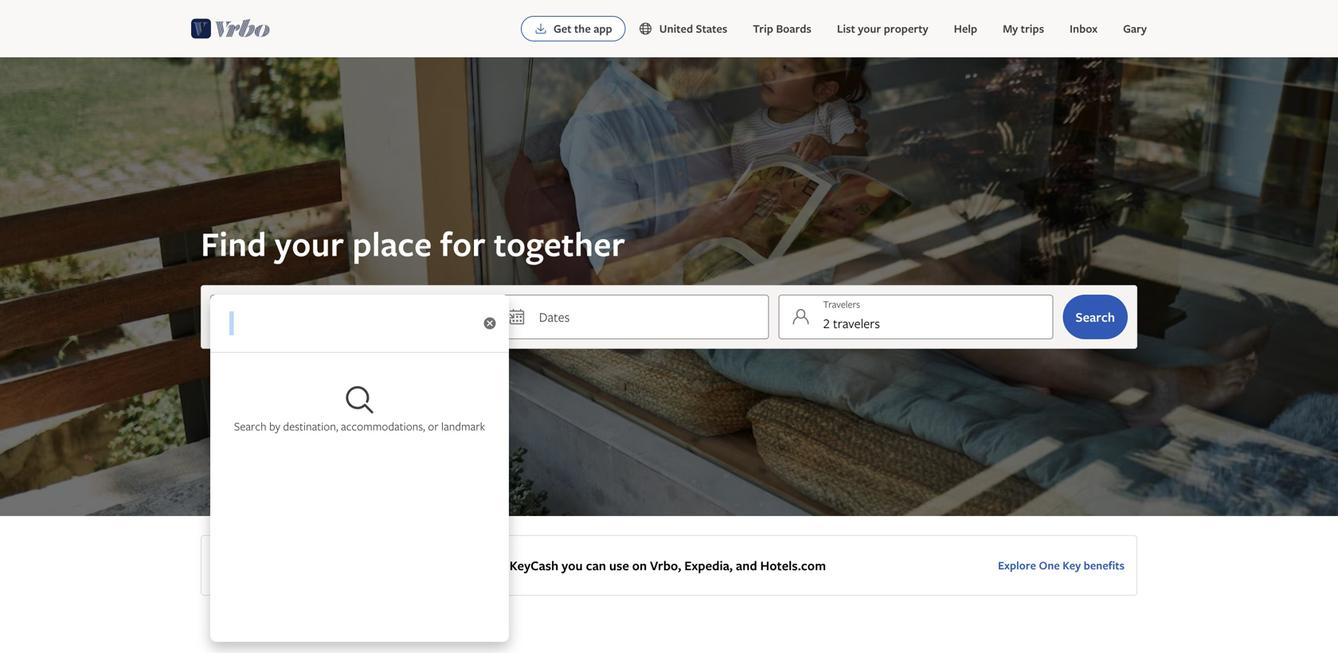 Task type: locate. For each thing, give the bounding box(es) containing it.
my trips
[[1003, 21, 1044, 36]]

find your place for together main content
[[0, 57, 1338, 653]]

clear going to image
[[483, 316, 497, 331]]

united states
[[659, 21, 727, 36]]

wizard region
[[0, 57, 1338, 642]]

search by destination, accommodations, or landmark
[[234, 419, 485, 434]]

and right expedia,
[[736, 557, 757, 574]]

destination,
[[283, 419, 338, 434]]

gary button
[[1110, 13, 1160, 45]]

use
[[609, 557, 629, 574]]

one
[[1039, 558, 1060, 573]]

vrbo,
[[650, 557, 681, 574]]

explore one key benefits link
[[998, 558, 1125, 573]]

search for search
[[1076, 308, 1115, 326]]

vrbo logo image
[[191, 16, 270, 41]]

search button
[[1063, 295, 1128, 339]]

your inside wizard region
[[275, 221, 344, 266]]

0 vertical spatial your
[[858, 21, 881, 36]]

your left next
[[324, 557, 350, 574]]

expedia,
[[684, 557, 733, 574]]

and left earn
[[432, 557, 454, 574]]

0 horizontal spatial and
[[432, 557, 454, 574]]

find
[[201, 221, 267, 266]]

1 and from the left
[[432, 557, 454, 574]]

you
[[562, 557, 583, 574]]

1 vertical spatial your
[[275, 221, 344, 266]]

trip boards link
[[740, 13, 824, 45]]

list your property link
[[824, 13, 941, 45]]

and
[[432, 557, 454, 574], [736, 557, 757, 574]]

2 travelers
[[823, 315, 880, 332]]

your for find
[[275, 221, 344, 266]]

1 vertical spatial search
[[234, 419, 266, 434]]

your
[[858, 21, 881, 36], [275, 221, 344, 266], [324, 557, 350, 574]]

search
[[1076, 308, 1115, 326], [234, 419, 266, 434]]

download the app button image
[[534, 22, 547, 35]]

or
[[428, 419, 439, 434]]

0 horizontal spatial search
[[234, 419, 266, 434]]

explore one key benefits
[[998, 558, 1125, 573]]

get
[[554, 21, 572, 36]]

next
[[353, 557, 378, 574]]

gary, book your next getaway and earn onekeycash you can use on vrbo, expedia, and hotels.com
[[258, 557, 826, 574]]

getaway
[[381, 557, 429, 574]]

hotels.com
[[760, 557, 826, 574]]

your right find on the top left of the page
[[275, 221, 344, 266]]

2 travelers button
[[779, 295, 1053, 339]]

Going to text field
[[210, 295, 509, 352]]

search for search by destination, accommodations, or landmark
[[234, 419, 266, 434]]

1 horizontal spatial and
[[736, 557, 757, 574]]

1 horizontal spatial search
[[1076, 308, 1115, 326]]

search inside button
[[1076, 308, 1115, 326]]

earn
[[457, 557, 483, 574]]

the
[[574, 21, 591, 36]]

your right "list"
[[858, 21, 881, 36]]

0 vertical spatial search
[[1076, 308, 1115, 326]]



Task type: describe. For each thing, give the bounding box(es) containing it.
inbox
[[1070, 21, 1098, 36]]

my trips link
[[990, 13, 1057, 45]]

together
[[494, 221, 625, 266]]

trip
[[753, 21, 773, 36]]

for
[[440, 221, 486, 266]]

landmark
[[441, 419, 485, 434]]

small image
[[639, 22, 659, 36]]

find your place for together
[[201, 221, 625, 266]]

on
[[632, 557, 647, 574]]

help
[[954, 21, 977, 36]]

travelers
[[833, 315, 880, 332]]

can
[[586, 557, 606, 574]]

trips
[[1021, 21, 1044, 36]]

united
[[659, 21, 693, 36]]

get the app
[[554, 21, 612, 36]]

key
[[1063, 558, 1081, 573]]

get the app link
[[521, 16, 626, 41]]

your for list
[[858, 21, 881, 36]]

list
[[837, 21, 855, 36]]

recently viewed region
[[191, 625, 1147, 650]]

gary,
[[258, 557, 288, 574]]

list your property
[[837, 21, 928, 36]]

accommodations,
[[341, 419, 425, 434]]

inbox link
[[1057, 13, 1110, 45]]

place
[[352, 221, 432, 266]]

2 vertical spatial your
[[324, 557, 350, 574]]

explore
[[998, 558, 1036, 573]]

2 and from the left
[[736, 557, 757, 574]]

2
[[823, 315, 830, 332]]

book
[[292, 557, 320, 574]]

united states button
[[626, 13, 740, 45]]

boards
[[776, 21, 812, 36]]

benefits
[[1084, 558, 1125, 573]]

onekeycash
[[486, 557, 559, 574]]

my
[[1003, 21, 1018, 36]]

by
[[269, 419, 280, 434]]

help link
[[941, 13, 990, 45]]

property
[[884, 21, 928, 36]]

trip boards
[[753, 21, 812, 36]]

states
[[696, 21, 727, 36]]

app
[[594, 21, 612, 36]]

gary
[[1123, 21, 1147, 36]]



Task type: vqa. For each thing, say whether or not it's contained in the screenshot.
Find Your Place For Together main content
yes



